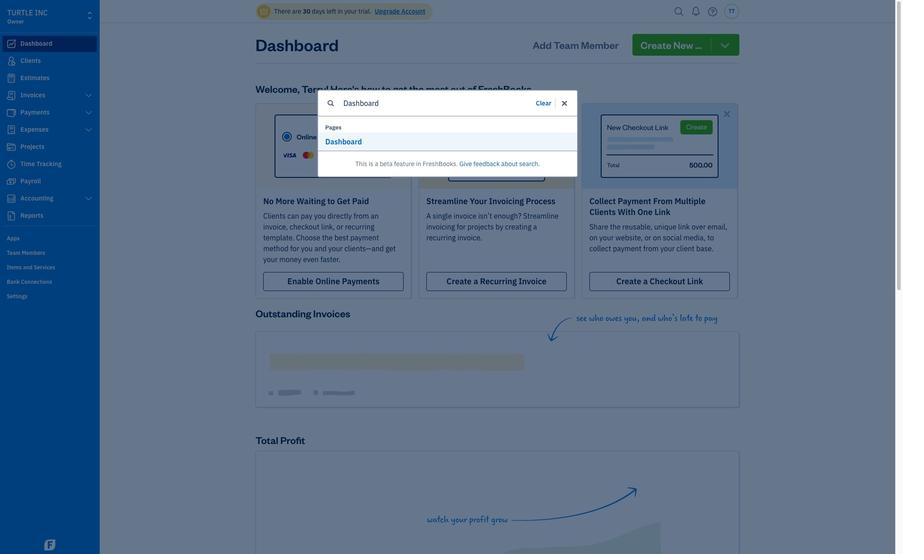 Task type: vqa. For each thing, say whether or not it's contained in the screenshot.
tax inside the THE $60.00 USD $1.75 TAX
no



Task type: describe. For each thing, give the bounding box(es) containing it.
search.
[[519, 160, 540, 168]]

even
[[303, 255, 319, 264]]

out
[[451, 83, 466, 95]]

grow
[[491, 515, 508, 526]]

chart image
[[6, 194, 17, 204]]

pages
[[325, 124, 342, 131]]

account
[[401, 7, 426, 15]]

from inside clients can pay you directly from an invoice, checkout link, or recurring template. choose the best payment method for you and your clients—and get your money even faster.
[[354, 212, 369, 221]]

recurring inside clients can pay you directly from an invoice, checkout link, or recurring template. choose the best payment method for you and your clients—and get your money even faster.
[[345, 223, 375, 232]]

invoice.
[[458, 233, 482, 243]]

to right "how" on the left top of the page
[[382, 83, 391, 95]]

h
[[338, 137, 342, 146]]

enough?
[[494, 212, 522, 221]]

feedback
[[474, 160, 500, 168]]

share the reusable, unique link over email, on your website, or on social media, to collect payment from your client base.
[[590, 223, 728, 253]]

project image
[[6, 143, 17, 152]]

who
[[589, 314, 604, 324]]

invoice,
[[263, 223, 288, 232]]

0 vertical spatial get
[[393, 83, 407, 95]]

Search for anything in FreshBooks text field
[[318, 90, 536, 116]]

main element
[[0, 0, 122, 555]]

there are 30 days left in your trial. upgrade account
[[274, 7, 426, 15]]

timer image
[[6, 160, 17, 169]]

one
[[638, 207, 653, 218]]

create a checkout link
[[617, 277, 703, 287]]

checkout
[[650, 277, 686, 287]]

a
[[427, 212, 431, 221]]

in for freshbooks.
[[416, 160, 421, 168]]

payment image
[[6, 108, 17, 117]]

your
[[470, 196, 487, 207]]

total profit
[[256, 434, 305, 447]]

your up faster.
[[328, 244, 343, 253]]

see who owes you, and who's late to pay
[[577, 314, 718, 324]]

over
[[692, 223, 706, 232]]

estimate image
[[6, 74, 17, 83]]

create a recurring invoice link
[[427, 272, 567, 291]]

member
[[581, 39, 619, 51]]

isn't
[[478, 212, 492, 221]]

1 on from the left
[[590, 233, 598, 243]]

0 vertical spatial you
[[314, 212, 326, 221]]

d
[[325, 137, 330, 146]]

invoices
[[313, 307, 351, 320]]

there
[[274, 7, 291, 15]]

welcome, terry! here's how to get the most out of freshbooks.
[[256, 83, 534, 95]]

watch your profit grow
[[427, 515, 508, 526]]

give
[[460, 160, 472, 168]]

collect payment from multiple clients with one link
[[590, 196, 706, 218]]

online
[[316, 277, 340, 287]]

paid
[[352, 196, 369, 207]]

multiple
[[675, 196, 706, 207]]

money
[[280, 255, 302, 264]]

or for with
[[645, 233, 652, 243]]

dismiss image for streamline your invoicing process
[[559, 109, 569, 119]]

to left get
[[327, 196, 335, 207]]

chevron large down image for expense image
[[85, 126, 93, 134]]

0 vertical spatial freshbooks.
[[478, 83, 534, 95]]

to right late
[[696, 314, 703, 324]]

invoice
[[454, 212, 477, 221]]

you,
[[624, 314, 640, 324]]

from
[[654, 196, 673, 207]]

1 vertical spatial link
[[688, 277, 703, 287]]

clients inside 'collect payment from multiple clients with one link'
[[590, 207, 616, 218]]

payment for with
[[613, 244, 642, 253]]

money image
[[6, 177, 17, 186]]

invoice image
[[6, 91, 17, 100]]

see
[[577, 314, 587, 324]]

clients inside clients can pay you directly from an invoice, checkout link, or recurring template. choose the best payment method for you and your clients—and get your money even faster.
[[263, 212, 286, 221]]

a left 'd'
[[351, 137, 355, 146]]

waiting
[[297, 196, 326, 207]]

enable online payments
[[288, 277, 380, 287]]

the inside clients can pay you directly from an invoice, checkout link, or recurring template. choose the best payment method for you and your clients—and get your money even faster.
[[322, 233, 333, 243]]

reusable,
[[623, 223, 653, 232]]

link
[[679, 223, 690, 232]]

outstanding invoices
[[256, 307, 351, 320]]

recurring
[[480, 277, 517, 287]]

0 vertical spatial the
[[409, 83, 424, 95]]

turtle inc owner
[[7, 8, 48, 25]]

watch
[[427, 515, 449, 526]]

owner
[[7, 18, 24, 25]]

a left h
[[330, 137, 335, 146]]

invoicing
[[427, 223, 455, 232]]

checkout
[[290, 223, 320, 232]]

collect
[[590, 196, 616, 207]]

more
[[276, 196, 295, 207]]

crown image
[[259, 7, 269, 16]]

this is a beta feature in freshbooks. give feedback about search.
[[356, 160, 540, 168]]

for inside clients can pay you directly from an invoice, checkout link, or recurring template. choose the best payment method for you and your clients—and get your money even faster.
[[290, 244, 299, 253]]

most
[[426, 83, 449, 95]]

invoicing
[[489, 196, 524, 207]]

0 horizontal spatial freshbooks.
[[423, 160, 458, 168]]

recurring inside a single invoice isn't enough? streamline invoicing for projects by creating a recurring invoice.
[[427, 233, 456, 243]]

0 horizontal spatial you
[[301, 244, 313, 253]]

is
[[369, 160, 374, 168]]

1 horizontal spatial dashboard
[[344, 99, 379, 108]]

search image
[[672, 5, 687, 18]]

process
[[526, 196, 556, 207]]

terry!
[[302, 83, 329, 95]]

create a recurring invoice
[[447, 277, 547, 287]]

feature
[[394, 160, 415, 168]]

this
[[356, 160, 367, 168]]

no more waiting to get paid
[[263, 196, 369, 207]]

method
[[263, 244, 289, 253]]

link inside 'collect payment from multiple clients with one link'
[[655, 207, 671, 218]]

by
[[496, 223, 504, 232]]

client
[[677, 244, 695, 253]]

a single invoice isn't enough? streamline invoicing for projects by creating a recurring invoice.
[[427, 212, 559, 243]]

enable online payments link
[[263, 272, 404, 291]]

or for paid
[[337, 223, 343, 232]]

projects
[[468, 223, 494, 232]]

items and services image
[[7, 264, 97, 271]]

how
[[361, 83, 380, 95]]



Task type: locate. For each thing, give the bounding box(es) containing it.
for down invoice
[[457, 223, 466, 232]]

chevron large down image
[[85, 92, 93, 99], [85, 126, 93, 134]]

2 chevron large down image from the top
[[85, 126, 93, 134]]

from down reusable,
[[644, 244, 659, 253]]

0 horizontal spatial or
[[337, 223, 343, 232]]

1 vertical spatial the
[[610, 223, 621, 232]]

left
[[327, 7, 336, 15]]

link right checkout
[[688, 277, 703, 287]]

with
[[618, 207, 636, 218]]

pay up checkout
[[301, 212, 313, 221]]

get up dismiss image
[[393, 83, 407, 95]]

1 horizontal spatial the
[[409, 83, 424, 95]]

clients can pay you directly from an invoice, checkout link, or recurring template. choose the best payment method for you and your clients—and get your money even faster.
[[263, 212, 396, 264]]

1 horizontal spatial link
[[688, 277, 703, 287]]

dismiss image for collect payment from multiple clients with one link
[[722, 109, 733, 119]]

beta
[[380, 160, 393, 168]]

welcome,
[[256, 83, 300, 95]]

0 vertical spatial chevron large down image
[[85, 109, 93, 117]]

1 vertical spatial recurring
[[427, 233, 456, 243]]

0 horizontal spatial the
[[322, 233, 333, 243]]

0 horizontal spatial for
[[290, 244, 299, 253]]

payment down website,
[[613, 244, 642, 253]]

streamline inside a single invoice isn't enough? streamline invoicing for projects by creating a recurring invoice.
[[523, 212, 559, 221]]

2 horizontal spatial the
[[610, 223, 621, 232]]

social
[[663, 233, 682, 243]]

1 horizontal spatial from
[[644, 244, 659, 253]]

your down social
[[661, 244, 675, 253]]

clients—and
[[345, 244, 384, 253]]

a left checkout
[[644, 277, 648, 287]]

dashboard down "how" on the left top of the page
[[344, 99, 379, 108]]

the right share
[[610, 223, 621, 232]]

0 vertical spatial for
[[457, 223, 466, 232]]

who's
[[658, 314, 678, 324]]

to inside the share the reusable, unique link over email, on your website, or on social media, to collect payment from your client base.
[[708, 233, 714, 243]]

1 horizontal spatial for
[[457, 223, 466, 232]]

0 vertical spatial recurring
[[345, 223, 375, 232]]

a inside a single invoice isn't enough? streamline invoicing for projects by creating a recurring invoice.
[[533, 223, 537, 232]]

2 vertical spatial the
[[322, 233, 333, 243]]

streamline down the process
[[523, 212, 559, 221]]

create a checkout link link
[[590, 272, 730, 291]]

outstanding
[[256, 307, 311, 320]]

total
[[256, 434, 279, 447]]

1 horizontal spatial payment
[[613, 244, 642, 253]]

get inside clients can pay you directly from an invoice, checkout link, or recurring template. choose the best payment method for you and your clients—and get your money even faster.
[[386, 244, 396, 253]]

1 vertical spatial from
[[644, 244, 659, 253]]

streamline your invoicing process
[[427, 196, 556, 207]]

30
[[303, 7, 311, 15]]

single
[[433, 212, 452, 221]]

1 vertical spatial get
[[386, 244, 396, 253]]

0 horizontal spatial payment
[[351, 233, 379, 243]]

are
[[292, 7, 301, 15]]

clients down collect
[[590, 207, 616, 218]]

the inside the share the reusable, unique link over email, on your website, or on social media, to collect payment from your client base.
[[610, 223, 621, 232]]

2 on from the left
[[653, 233, 662, 243]]

chevron large down image for chart 'image'
[[85, 195, 93, 203]]

1 vertical spatial chevron large down image
[[85, 195, 93, 203]]

recurring down 'invoicing'
[[427, 233, 456, 243]]

pay
[[301, 212, 313, 221], [705, 314, 718, 324]]

dashboard down are
[[256, 34, 339, 55]]

in right the left
[[338, 7, 343, 15]]

on
[[590, 233, 598, 243], [653, 233, 662, 243]]

team members image
[[7, 249, 97, 257]]

a right creating
[[533, 223, 537, 232]]

1 horizontal spatial in
[[416, 160, 421, 168]]

freshbooks image
[[43, 540, 57, 551]]

1 vertical spatial or
[[645, 233, 652, 243]]

0 horizontal spatial dashboard
[[256, 34, 339, 55]]

clear button
[[536, 98, 556, 109]]

your left "profit"
[[451, 515, 467, 526]]

0 vertical spatial link
[[655, 207, 671, 218]]

for
[[457, 223, 466, 232], [290, 244, 299, 253]]

0 vertical spatial chevron large down image
[[85, 92, 93, 99]]

of
[[468, 83, 477, 95]]

streamline up single
[[427, 196, 468, 207]]

expense image
[[6, 126, 17, 135]]

for inside a single invoice isn't enough? streamline invoicing for projects by creating a recurring invoice.
[[457, 223, 466, 232]]

chevron large down image for invoice icon
[[85, 92, 93, 99]]

clients
[[590, 207, 616, 218], [263, 212, 286, 221]]

1 horizontal spatial pay
[[705, 314, 718, 324]]

payment
[[618, 196, 652, 207]]

1 vertical spatial and
[[642, 314, 656, 324]]

create up 'you,'
[[617, 277, 642, 287]]

add
[[533, 39, 552, 51]]

base.
[[697, 244, 714, 253]]

1 horizontal spatial streamline
[[523, 212, 559, 221]]

or down directly
[[337, 223, 343, 232]]

pay right late
[[705, 314, 718, 324]]

freshbooks. left give
[[423, 160, 458, 168]]

profit
[[280, 434, 305, 447]]

r
[[355, 137, 358, 146]]

choose
[[296, 233, 321, 243]]

0 horizontal spatial on
[[590, 233, 598, 243]]

recurring down an
[[345, 223, 375, 232]]

to up base.
[[708, 233, 714, 243]]

1 vertical spatial payment
[[613, 244, 642, 253]]

email,
[[708, 223, 728, 232]]

0 horizontal spatial link
[[655, 207, 671, 218]]

clients up invoice,
[[263, 212, 286, 221]]

1 vertical spatial in
[[416, 160, 421, 168]]

0 horizontal spatial from
[[354, 212, 369, 221]]

link
[[655, 207, 671, 218], [688, 277, 703, 287]]

payment inside the share the reusable, unique link over email, on your website, or on social media, to collect payment from your client base.
[[613, 244, 642, 253]]

a left recurring
[[474, 277, 478, 287]]

and right 'you,'
[[642, 314, 656, 324]]

get right clients—and
[[386, 244, 396, 253]]

for up money
[[290, 244, 299, 253]]

2 dismiss image from the left
[[722, 109, 733, 119]]

here's
[[331, 83, 359, 95]]

invoice
[[519, 277, 547, 287]]

or inside the share the reusable, unique link over email, on your website, or on social media, to collect payment from your client base.
[[645, 233, 652, 243]]

chevron large down image
[[85, 109, 93, 117], [85, 195, 93, 203]]

a right is
[[375, 160, 378, 168]]

1 vertical spatial dashboard
[[344, 99, 379, 108]]

create left recurring
[[447, 277, 472, 287]]

2 chevron large down image from the top
[[85, 195, 93, 203]]

0 horizontal spatial streamline
[[427, 196, 468, 207]]

on down share
[[590, 233, 598, 243]]

give feedback about search. link
[[460, 160, 540, 168]]

payment for paid
[[351, 233, 379, 243]]

and inside clients can pay you directly from an invoice, checkout link, or recurring template. choose the best payment method for you and your clients—and get your money even faster.
[[315, 244, 327, 253]]

team
[[554, 39, 579, 51]]

1 chevron large down image from the top
[[85, 109, 93, 117]]

1 chevron large down image from the top
[[85, 92, 93, 99]]

0 horizontal spatial create
[[447, 277, 472, 287]]

or inside clients can pay you directly from an invoice, checkout link, or recurring template. choose the best payment method for you and your clients—and get your money even faster.
[[337, 223, 343, 232]]

pay inside clients can pay you directly from an invoice, checkout link, or recurring template. choose the best payment method for you and your clients—and get your money even faster.
[[301, 212, 313, 221]]

a inside "link"
[[474, 277, 478, 287]]

0 horizontal spatial dismiss image
[[559, 109, 569, 119]]

collect
[[590, 244, 612, 253]]

go to help image
[[706, 5, 720, 18]]

1 horizontal spatial recurring
[[427, 233, 456, 243]]

turtle
[[7, 8, 33, 17]]

1 horizontal spatial or
[[645, 233, 652, 243]]

inc
[[35, 8, 48, 17]]

client image
[[6, 57, 17, 66]]

the left most
[[409, 83, 424, 95]]

directly
[[328, 212, 352, 221]]

best
[[335, 233, 349, 243]]

streamline
[[427, 196, 468, 207], [523, 212, 559, 221]]

unique
[[654, 223, 677, 232]]

get
[[337, 196, 350, 207]]

add team member
[[533, 39, 619, 51]]

0 vertical spatial pay
[[301, 212, 313, 221]]

1 horizontal spatial you
[[314, 212, 326, 221]]

add team member button
[[525, 34, 627, 56]]

1 dismiss image from the left
[[559, 109, 569, 119]]

in for your
[[338, 7, 343, 15]]

chevron large down image for 'payment' image
[[85, 109, 93, 117]]

a
[[330, 137, 335, 146], [351, 137, 355, 146], [375, 160, 378, 168], [533, 223, 537, 232], [474, 277, 478, 287], [644, 277, 648, 287]]

trial.
[[359, 7, 372, 15]]

clear
[[536, 99, 552, 107]]

2 create from the left
[[617, 277, 642, 287]]

payment inside clients can pay you directly from an invoice, checkout link, or recurring template. choose the best payment method for you and your clients—and get your money even faster.
[[351, 233, 379, 243]]

1 horizontal spatial on
[[653, 233, 662, 243]]

template.
[[263, 233, 295, 243]]

1 vertical spatial for
[[290, 244, 299, 253]]

1 horizontal spatial and
[[642, 314, 656, 324]]

dismiss image
[[396, 109, 406, 119]]

link down from
[[655, 207, 671, 218]]

dashboard image
[[6, 39, 17, 49]]

0 horizontal spatial in
[[338, 7, 343, 15]]

0 horizontal spatial recurring
[[345, 223, 375, 232]]

create for create a recurring invoice
[[447, 277, 472, 287]]

1 vertical spatial chevron large down image
[[85, 126, 93, 134]]

your down method
[[263, 255, 278, 264]]

1 horizontal spatial freshbooks.
[[478, 83, 534, 95]]

0 vertical spatial dashboard
[[256, 34, 339, 55]]

1 horizontal spatial create
[[617, 277, 642, 287]]

apps image
[[7, 235, 97, 242]]

d
[[358, 137, 362, 146]]

0 horizontal spatial clients
[[263, 212, 286, 221]]

or
[[337, 223, 343, 232], [645, 233, 652, 243]]

you down choose
[[301, 244, 313, 253]]

settings image
[[7, 293, 97, 300]]

0 vertical spatial and
[[315, 244, 327, 253]]

0 vertical spatial or
[[337, 223, 343, 232]]

freshbooks. right of
[[478, 83, 534, 95]]

from inside the share the reusable, unique link over email, on your website, or on social media, to collect payment from your client base.
[[644, 244, 659, 253]]

1 vertical spatial freshbooks.
[[423, 160, 458, 168]]

create inside "link"
[[447, 277, 472, 287]]

payments
[[342, 277, 380, 287]]

1 horizontal spatial dismiss image
[[722, 109, 733, 119]]

recurring
[[345, 223, 375, 232], [427, 233, 456, 243]]

the down link, at the top of page
[[322, 233, 333, 243]]

bank connections image
[[7, 278, 97, 286]]

1 create from the left
[[447, 277, 472, 287]]

0 vertical spatial streamline
[[427, 196, 468, 207]]

and up the even
[[315, 244, 327, 253]]

or down reusable,
[[645, 233, 652, 243]]

b
[[342, 137, 347, 146]]

payment up clients—and
[[351, 233, 379, 243]]

1 horizontal spatial clients
[[590, 207, 616, 218]]

0 horizontal spatial and
[[315, 244, 327, 253]]

0 vertical spatial payment
[[351, 233, 379, 243]]

freshbooks.
[[478, 83, 534, 95], [423, 160, 458, 168]]

no
[[263, 196, 274, 207]]

the
[[409, 83, 424, 95], [610, 223, 621, 232], [322, 233, 333, 243]]

you
[[314, 212, 326, 221], [301, 244, 313, 253]]

on down the unique
[[653, 233, 662, 243]]

report image
[[6, 212, 17, 221]]

from left an
[[354, 212, 369, 221]]

days
[[312, 7, 325, 15]]

from
[[354, 212, 369, 221], [644, 244, 659, 253]]

1 vertical spatial pay
[[705, 314, 718, 324]]

1 vertical spatial streamline
[[523, 212, 559, 221]]

0 vertical spatial in
[[338, 7, 343, 15]]

your up collect
[[600, 233, 614, 243]]

dismiss image
[[559, 109, 569, 119], [722, 109, 733, 119]]

0 vertical spatial from
[[354, 212, 369, 221]]

creating
[[505, 223, 532, 232]]

create for create a checkout link
[[617, 277, 642, 287]]

payment
[[351, 233, 379, 243], [613, 244, 642, 253]]

media,
[[684, 233, 706, 243]]

0 horizontal spatial pay
[[301, 212, 313, 221]]

you up link, at the top of page
[[314, 212, 326, 221]]

in right feature
[[416, 160, 421, 168]]

1 vertical spatial you
[[301, 244, 313, 253]]

share
[[590, 223, 609, 232]]

get
[[393, 83, 407, 95], [386, 244, 396, 253]]

website,
[[616, 233, 643, 243]]

your left "trial."
[[344, 7, 357, 15]]



